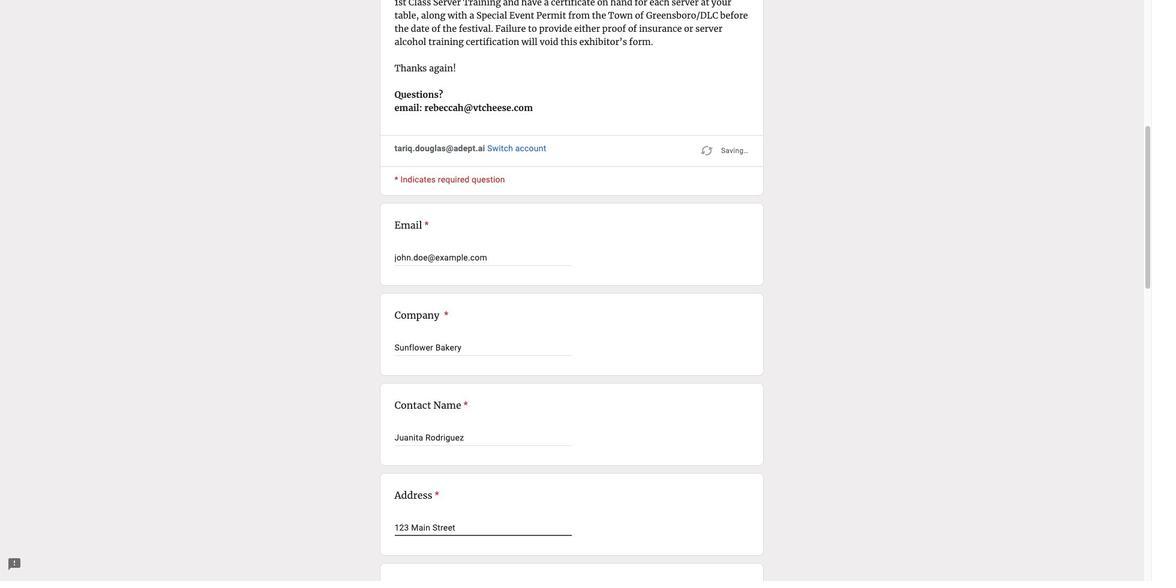 Task type: locate. For each thing, give the bounding box(es) containing it.
2 heading from the top
[[395, 308, 449, 322]]

None text field
[[395, 430, 572, 445]]

4 heading from the top
[[395, 488, 439, 502]]

list
[[380, 203, 764, 581]]

status
[[700, 142, 749, 159]]

report a problem to google image
[[7, 557, 22, 571]]

1 heading from the top
[[395, 218, 749, 232]]

required question element
[[422, 218, 429, 232], [442, 308, 449, 322], [461, 398, 468, 412], [433, 488, 439, 502]]

None text field
[[395, 340, 572, 355], [395, 520, 572, 535], [395, 340, 572, 355], [395, 520, 572, 535]]

list item
[[380, 203, 764, 286]]

heading
[[395, 218, 749, 232], [395, 308, 449, 322], [395, 398, 468, 412], [395, 488, 439, 502]]



Task type: describe. For each thing, give the bounding box(es) containing it.
3 heading from the top
[[395, 398, 468, 412]]

Your email email field
[[395, 250, 572, 265]]



Task type: vqa. For each thing, say whether or not it's contained in the screenshot.
Required question element for 3rd heading from the bottom of the page
yes



